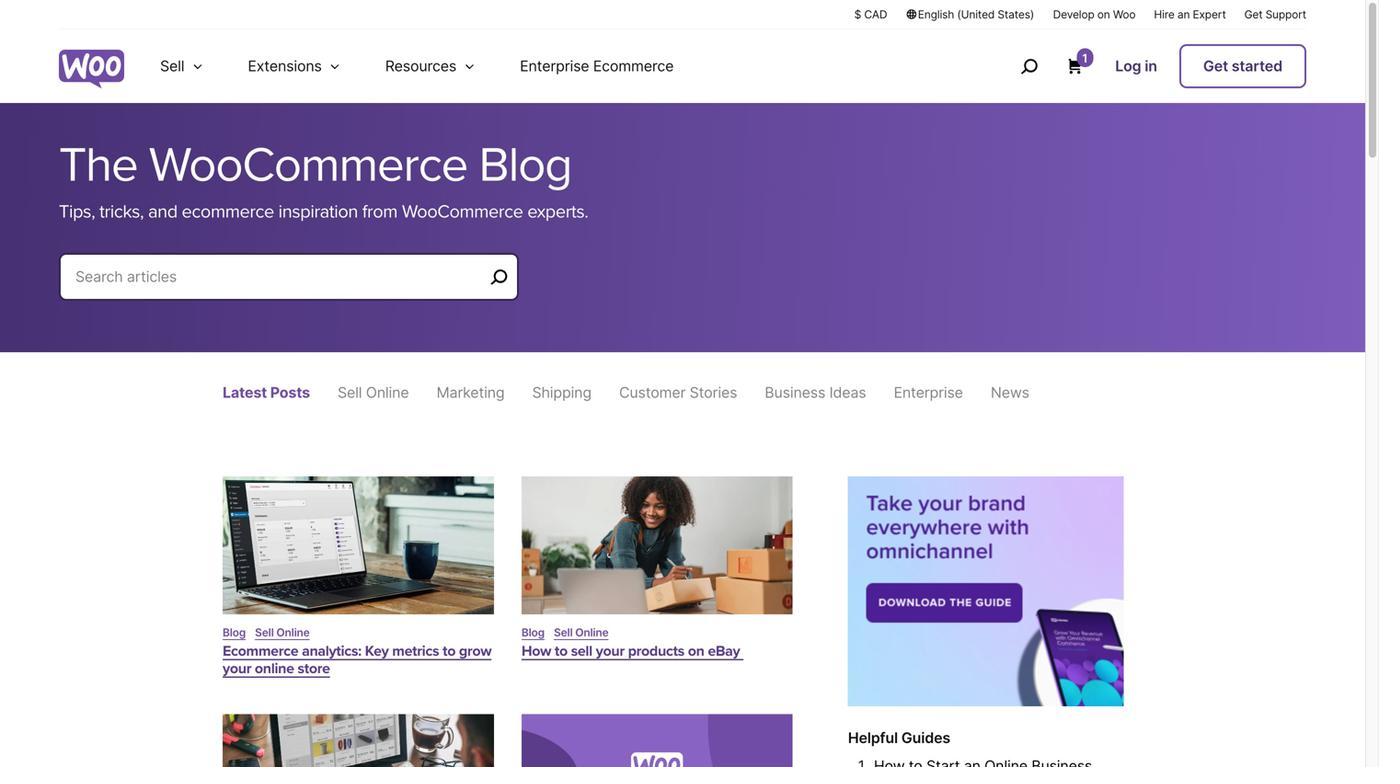 Task type: describe. For each thing, give the bounding box(es) containing it.
$
[[854, 8, 861, 21]]

and
[[148, 201, 177, 223]]

how
[[522, 643, 551, 660]]

products
[[628, 643, 684, 660]]

sell online
[[338, 384, 409, 402]]

the woocommerce blog tips, tricks, and ecommerce inspiration from woocommerce experts.
[[59, 136, 588, 223]]

from
[[362, 201, 398, 223]]

an
[[1178, 8, 1190, 21]]

stories
[[690, 384, 737, 402]]

0 vertical spatial woocommerce
[[149, 136, 467, 195]]

sell inside the blog sell online ecommerce analytics: key metrics to grow your online store
[[255, 626, 274, 640]]

0 vertical spatial ecommerce
[[593, 57, 674, 75]]

posts
[[270, 384, 310, 402]]

get started link
[[1179, 44, 1306, 88]]

the
[[59, 136, 137, 195]]

blog inside the woocommerce blog tips, tricks, and ecommerce inspiration from woocommerce experts.
[[479, 136, 572, 195]]

sell online link for how
[[554, 626, 609, 640]]

online for how
[[575, 626, 609, 640]]

your inside the blog sell online ecommerce analytics: key metrics to grow your online store
[[223, 660, 251, 678]]

1 horizontal spatial sell online link
[[338, 384, 409, 402]]

extensions
[[248, 57, 322, 75]]

sell
[[571, 643, 592, 660]]

ecommerce
[[182, 201, 274, 223]]

ebay
[[708, 643, 740, 660]]

marketing
[[437, 384, 505, 402]]

1 link
[[1066, 48, 1093, 75]]

support
[[1266, 8, 1306, 21]]

latest
[[223, 384, 267, 402]]

latest posts link
[[223, 384, 310, 402]]

customer stories
[[619, 384, 737, 402]]

sell inside blog sell online how to sell your products on ebay
[[554, 626, 573, 640]]

analytics:
[[302, 643, 361, 660]]

log in link
[[1108, 46, 1165, 86]]

log
[[1115, 57, 1141, 75]]

(united
[[957, 8, 995, 21]]

news
[[991, 384, 1029, 402]]

blog for ecommerce analytics: key metrics to grow your online store
[[223, 626, 246, 640]]

blog for how to sell your products on ebay
[[522, 626, 545, 640]]

blog sell online ecommerce analytics: key metrics to grow your online store
[[223, 626, 491, 678]]

english
[[918, 8, 954, 21]]

online
[[255, 660, 294, 678]]

to inside the blog sell online ecommerce analytics: key metrics to grow your online store
[[443, 643, 455, 660]]

shipping link
[[532, 384, 592, 402]]

1 horizontal spatial on
[[1097, 8, 1110, 21]]

business
[[765, 384, 825, 402]]

states)
[[998, 8, 1034, 21]]

customer
[[619, 384, 686, 402]]

enterprise ecommerce
[[520, 57, 674, 75]]

metrics
[[392, 643, 439, 660]]

sell online link for ecommerce
[[255, 626, 310, 640]]

in
[[1145, 57, 1157, 75]]

cad
[[864, 8, 887, 21]]

develop
[[1053, 8, 1094, 21]]

ideas
[[829, 384, 866, 402]]

marketing link
[[437, 384, 505, 402]]

get support
[[1244, 8, 1306, 21]]

latest posts
[[223, 384, 310, 402]]

get support link
[[1244, 6, 1306, 22]]

english (united states) button
[[906, 6, 1035, 22]]

the woocommerce blog link
[[59, 136, 572, 195]]

blog link for how to sell your products on ebay
[[522, 626, 545, 640]]

business ideas
[[765, 384, 866, 402]]

1 horizontal spatial online
[[366, 384, 409, 402]]



Task type: vqa. For each thing, say whether or not it's contained in the screenshot.
Get started LINK
yes



Task type: locate. For each thing, give the bounding box(es) containing it.
guides
[[901, 729, 950, 747]]

1 blog link from the left
[[223, 626, 246, 640]]

None search field
[[59, 253, 519, 323]]

blog inside blog sell online how to sell your products on ebay
[[522, 626, 545, 640]]

1 horizontal spatial to
[[555, 643, 567, 660]]

online up online
[[276, 626, 310, 640]]

2 to from the left
[[555, 643, 567, 660]]

sell inside button
[[160, 57, 184, 75]]

1 vertical spatial ecommerce
[[223, 643, 298, 660]]

store
[[298, 660, 330, 678]]

1 vertical spatial woocommerce
[[402, 201, 523, 223]]

get left support
[[1244, 8, 1263, 21]]

develop on woo link
[[1053, 6, 1136, 22]]

0 vertical spatial get
[[1244, 8, 1263, 21]]

1 horizontal spatial your
[[596, 643, 625, 660]]

service navigation menu element
[[981, 36, 1306, 96]]

get left started
[[1203, 57, 1228, 75]]

blog link for ecommerce analytics: key metrics to grow your online store
[[223, 626, 246, 640]]

1 horizontal spatial get
[[1244, 8, 1263, 21]]

sell online link up sell on the bottom left
[[554, 626, 609, 640]]

sell online link
[[338, 384, 409, 402], [255, 626, 310, 640], [554, 626, 609, 640]]

key
[[365, 643, 389, 660]]

0 horizontal spatial blog link
[[223, 626, 246, 640]]

$ cad
[[854, 8, 887, 21]]

1 horizontal spatial ecommerce
[[593, 57, 674, 75]]

0 horizontal spatial to
[[443, 643, 455, 660]]

expert
[[1193, 8, 1226, 21]]

sell online link right the posts
[[338, 384, 409, 402]]

online
[[366, 384, 409, 402], [276, 626, 310, 640], [575, 626, 609, 640]]

news link
[[991, 384, 1029, 402]]

online up sell on the bottom left
[[575, 626, 609, 640]]

blog inside the blog sell online ecommerce analytics: key metrics to grow your online store
[[223, 626, 246, 640]]

0 horizontal spatial online
[[276, 626, 310, 640]]

english (united states)
[[918, 8, 1034, 21]]

on left ebay
[[688, 643, 704, 660]]

1 vertical spatial on
[[688, 643, 704, 660]]

search image
[[1014, 52, 1044, 81]]

sell
[[160, 57, 184, 75], [338, 384, 362, 402], [255, 626, 274, 640], [554, 626, 573, 640]]

tips,
[[59, 201, 95, 223]]

get inside service navigation menu "element"
[[1203, 57, 1228, 75]]

hire an expert
[[1154, 8, 1226, 21]]

online inside blog sell online how to sell your products on ebay
[[575, 626, 609, 640]]

to
[[443, 643, 455, 660], [555, 643, 567, 660]]

get for get started
[[1203, 57, 1228, 75]]

2 blog link from the left
[[522, 626, 545, 640]]

2 horizontal spatial sell online link
[[554, 626, 609, 640]]

enterprise for 'enterprise' link
[[894, 384, 963, 402]]

1 to from the left
[[443, 643, 455, 660]]

0 horizontal spatial your
[[223, 660, 251, 678]]

1 horizontal spatial enterprise
[[894, 384, 963, 402]]

woocommerce right 'from'
[[402, 201, 523, 223]]

online left marketing link
[[366, 384, 409, 402]]

ecommerce inside the blog sell online ecommerce analytics: key metrics to grow your online store
[[223, 643, 298, 660]]

to inside blog sell online how to sell your products on ebay
[[555, 643, 567, 660]]

2 horizontal spatial online
[[575, 626, 609, 640]]

get
[[1244, 8, 1263, 21], [1203, 57, 1228, 75]]

1 horizontal spatial blog link
[[522, 626, 545, 640]]

1 vertical spatial get
[[1203, 57, 1228, 75]]

experts.
[[527, 201, 588, 223]]

1
[[1082, 51, 1088, 65]]

on inside blog sell online how to sell your products on ebay
[[688, 643, 704, 660]]

woocommerce
[[149, 136, 467, 195], [402, 201, 523, 223]]

online for ecommerce
[[276, 626, 310, 640]]

resources button
[[363, 29, 498, 103]]

0 horizontal spatial ecommerce
[[223, 643, 298, 660]]

inspiration
[[278, 201, 358, 223]]

tricks,
[[99, 201, 144, 223]]

enterprise link
[[894, 384, 963, 402]]

resources
[[385, 57, 456, 75]]

enterprise
[[520, 57, 589, 75], [894, 384, 963, 402]]

sell button
[[138, 29, 226, 103]]

0 vertical spatial enterprise
[[520, 57, 589, 75]]

sell online link up online
[[255, 626, 310, 640]]

woocommerce up inspiration
[[149, 136, 467, 195]]

shipping
[[532, 384, 592, 402]]

blog
[[479, 136, 572, 195], [223, 626, 246, 640], [522, 626, 545, 640]]

0 vertical spatial on
[[1097, 8, 1110, 21]]

your
[[596, 643, 625, 660], [223, 660, 251, 678]]

Search articles search field
[[75, 264, 484, 290]]

blog sell online how to sell your products on ebay
[[522, 626, 744, 660]]

blog link
[[223, 626, 246, 640], [522, 626, 545, 640]]

helpful
[[848, 729, 898, 747]]

0 horizontal spatial get
[[1203, 57, 1228, 75]]

your right sell on the bottom left
[[596, 643, 625, 660]]

1 vertical spatial enterprise
[[894, 384, 963, 402]]

hire
[[1154, 8, 1175, 21]]

0 horizontal spatial enterprise
[[520, 57, 589, 75]]

log in
[[1115, 57, 1157, 75]]

ecommerce analytics: key metrics to grow your online store link
[[223, 643, 491, 678]]

started
[[1232, 57, 1283, 75]]

get started
[[1203, 57, 1283, 75]]

grow
[[459, 643, 491, 660]]

0 horizontal spatial on
[[688, 643, 704, 660]]

on left woo
[[1097, 8, 1110, 21]]

how to sell your products on ebay image
[[522, 477, 793, 615]]

get for get support
[[1244, 8, 1263, 21]]

enterprise for enterprise ecommerce
[[520, 57, 589, 75]]

develop on woo
[[1053, 8, 1136, 21]]

$ cad button
[[854, 6, 887, 22]]

to left sell on the bottom left
[[555, 643, 567, 660]]

0 horizontal spatial sell online link
[[255, 626, 310, 640]]

business ideas link
[[765, 384, 866, 402]]

extensions button
[[226, 29, 363, 103]]

your left online
[[223, 660, 251, 678]]

helpful guides
[[848, 729, 950, 747]]

to left grow
[[443, 643, 455, 660]]

on
[[1097, 8, 1110, 21], [688, 643, 704, 660]]

ecommerce
[[593, 57, 674, 75], [223, 643, 298, 660]]

analytics as viewed on a laptop screen image
[[223, 477, 494, 615]]

your inside blog sell online how to sell your products on ebay
[[596, 643, 625, 660]]

hire an expert link
[[1154, 6, 1226, 22]]

customer stories link
[[619, 384, 737, 402]]

how to sell your products on ebay link
[[522, 643, 744, 660]]

enterprise ecommerce link
[[498, 29, 696, 103]]

online inside the blog sell online ecommerce analytics: key metrics to grow your online store
[[276, 626, 310, 640]]

woo
[[1113, 8, 1136, 21]]



